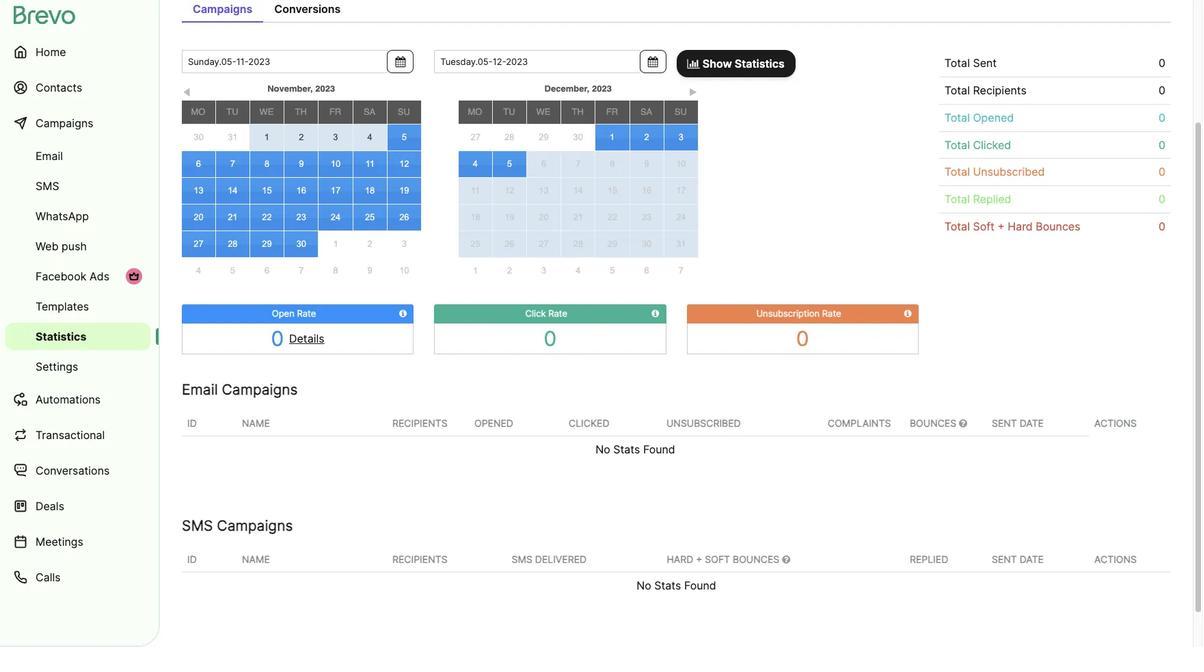 Task type: vqa. For each thing, say whether or not it's contained in the screenshot.
:
no



Task type: describe. For each thing, give the bounding box(es) containing it.
email for email campaigns
[[182, 381, 218, 398]]

total clicked
[[945, 138, 1012, 152]]

1 23 link from the left
[[285, 205, 318, 231]]

1 horizontal spatial 12 link
[[493, 178, 527, 204]]

fr for november, 2023
[[330, 107, 341, 117]]

1 vertical spatial 31
[[677, 239, 686, 249]]

recipients for email campaigns
[[393, 417, 448, 429]]

2 horizontal spatial 28
[[574, 239, 583, 249]]

calls link
[[5, 561, 150, 594]]

0 horizontal spatial clicked
[[569, 417, 610, 429]]

0 vertical spatial campaigns link
[[182, 0, 264, 23]]

1 horizontal spatial 25 link
[[459, 231, 492, 257]]

1 horizontal spatial soft
[[974, 220, 995, 233]]

sms for sms campaigns
[[182, 517, 213, 534]]

1 vertical spatial 19
[[505, 212, 515, 222]]

0 horizontal spatial campaigns link
[[5, 107, 150, 140]]

1 vertical spatial 18 link
[[459, 205, 492, 231]]

sa for 4
[[364, 107, 376, 117]]

home
[[36, 45, 66, 59]]

email link
[[5, 142, 150, 170]]

2 sent from the top
[[993, 553, 1018, 565]]

conversions link
[[264, 0, 352, 23]]

14 for second 14 link
[[574, 185, 583, 196]]

total for total clicked
[[945, 138, 971, 152]]

name for email campaigns
[[242, 417, 270, 429]]

25 for the right 25 link
[[471, 239, 481, 249]]

whatsapp
[[36, 209, 89, 223]]

0 vertical spatial 18 link
[[353, 178, 387, 204]]

2 22 link from the left
[[596, 205, 630, 231]]

calls
[[36, 570, 61, 584]]

0 horizontal spatial 10 link
[[319, 151, 353, 177]]

automations link
[[5, 383, 150, 416]]

22 for first 22 link from right
[[608, 212, 618, 222]]

facebook
[[36, 270, 86, 283]]

1 horizontal spatial 8 link
[[319, 258, 353, 284]]

meetings link
[[5, 525, 150, 558]]

0 horizontal spatial 9 link
[[285, 151, 318, 177]]

sent
[[974, 56, 997, 70]]

2 horizontal spatial 27
[[539, 239, 549, 249]]

1 horizontal spatial 31 link
[[665, 231, 698, 257]]

email for email
[[36, 149, 63, 163]]

28 for 29 link related to the middle 28 link
[[505, 132, 515, 142]]

complaints
[[828, 417, 891, 429]]

0 horizontal spatial hard
[[667, 553, 694, 565]]

1 horizontal spatial 26
[[505, 239, 515, 249]]

1 horizontal spatial 11
[[471, 185, 480, 196]]

◀
[[183, 88, 192, 98]]

1 horizontal spatial unsubscribed
[[974, 165, 1046, 179]]

total soft + hard bounces
[[945, 220, 1081, 233]]

27 link for the middle 28 link
[[459, 125, 493, 151]]

total for total opened
[[945, 111, 971, 124]]

24 for second 24 link from the left
[[677, 212, 686, 222]]

total recipients
[[945, 83, 1027, 97]]

0 for total opened
[[1159, 111, 1166, 124]]

total replied
[[945, 192, 1012, 206]]

0 horizontal spatial 31
[[228, 132, 238, 142]]

8 for rightmost 8 link
[[610, 159, 615, 169]]

automations
[[36, 393, 101, 406]]

calendar image
[[648, 56, 658, 67]]

total for total sent
[[945, 56, 971, 70]]

bounces
[[733, 553, 780, 565]]

1 actions from the top
[[1095, 417, 1138, 429]]

29 link for the middle 28 link
[[527, 125, 561, 151]]

december, 2023 ▶
[[545, 83, 697, 98]]

0 vertical spatial 11
[[366, 159, 375, 169]]

0 vertical spatial hard
[[1008, 220, 1033, 233]]

total opened
[[945, 111, 1015, 124]]

1 16 link from the left
[[285, 178, 318, 204]]

8 for 8 link to the middle
[[333, 265, 338, 275]]

0 vertical spatial recipients
[[974, 83, 1027, 97]]

december,
[[545, 83, 590, 94]]

web push
[[36, 239, 87, 253]]

1 14 link from the left
[[216, 178, 250, 204]]

info circle image for unsubscription rate
[[905, 309, 912, 318]]

0 horizontal spatial 26 link
[[388, 205, 421, 231]]

meetings
[[36, 535, 83, 549]]

id for sms campaigns
[[187, 553, 197, 565]]

deals
[[36, 499, 64, 513]]

whatsapp link
[[5, 202, 150, 230]]

no for email campaigns
[[596, 442, 611, 456]]

unsubscription
[[757, 308, 820, 319]]

show statistics button
[[677, 50, 796, 77]]

0 horizontal spatial 25 link
[[353, 205, 387, 231]]

open
[[272, 308, 295, 319]]

2 horizontal spatial 29 link
[[596, 231, 630, 257]]

1 horizontal spatial 9
[[368, 265, 373, 275]]

templates link
[[5, 293, 150, 320]]

facebook ads link
[[5, 263, 150, 290]]

24 for 1st 24 link from left
[[331, 212, 341, 222]]

23 for second 23 link
[[642, 212, 652, 222]]

click rate
[[526, 308, 568, 319]]

transactional link
[[5, 419, 150, 451]]

1 horizontal spatial opened
[[974, 111, 1015, 124]]

statistics inside button
[[735, 57, 785, 70]]

0 horizontal spatial 9
[[299, 159, 304, 169]]

november, 2023 link
[[216, 81, 387, 97]]

0 for total replied
[[1159, 192, 1166, 206]]

settings
[[36, 360, 78, 373]]

templates
[[36, 300, 89, 313]]

total for total recipients
[[945, 83, 971, 97]]

0 horizontal spatial 8 link
[[250, 151, 284, 177]]

web
[[36, 239, 59, 253]]

0 for total soft + hard bounces
[[1159, 220, 1166, 233]]

▶
[[690, 88, 697, 98]]

16 for 1st 16 link from the right
[[642, 185, 652, 196]]

1 13 link from the left
[[182, 178, 215, 204]]

0 vertical spatial +
[[998, 220, 1005, 233]]

1 20 link from the left
[[182, 205, 215, 231]]

2 horizontal spatial 28 link
[[562, 231, 595, 257]]

id for email campaigns
[[187, 417, 197, 429]]

2 horizontal spatial 27 link
[[527, 231, 561, 257]]

show
[[703, 57, 732, 70]]

0 vertical spatial 26
[[400, 212, 409, 222]]

1 horizontal spatial 11 link
[[459, 178, 492, 204]]

ads
[[90, 270, 109, 283]]

0 horizontal spatial bounces
[[910, 417, 960, 429]]

conversations link
[[5, 454, 150, 487]]

unsubscription rate
[[757, 308, 842, 319]]

fr for december, 2023
[[607, 107, 618, 117]]

statistics link
[[5, 323, 150, 350]]

1 22 link from the left
[[250, 205, 284, 231]]

2 17 from the left
[[677, 185, 686, 196]]

1 horizontal spatial 28 link
[[493, 125, 527, 151]]

push
[[62, 239, 87, 253]]

1 vertical spatial 19 link
[[493, 205, 527, 231]]

november, 2023
[[268, 83, 335, 94]]

2023 for december,
[[592, 83, 612, 94]]

bar chart image
[[688, 58, 700, 69]]

conversions
[[275, 2, 341, 16]]

1 horizontal spatial bounces
[[1036, 220, 1081, 233]]

1 24 link from the left
[[319, 205, 353, 231]]

0 horizontal spatial 28 link
[[216, 231, 250, 257]]

◀ link
[[182, 85, 192, 98]]

sms delivered
[[512, 553, 587, 565]]

10 for 8 link to the middle
[[400, 265, 409, 275]]

total sent
[[945, 56, 997, 70]]

info circle image
[[652, 309, 660, 318]]

0 horizontal spatial statistics
[[36, 330, 87, 343]]

1 horizontal spatial clicked
[[974, 138, 1012, 152]]

27 for leftmost 28 link
[[194, 239, 204, 249]]

december, 2023 link
[[493, 81, 664, 97]]

0 horizontal spatial 19
[[400, 185, 409, 196]]

no stats found for email campaigns
[[596, 442, 676, 456]]

0 horizontal spatial 10
[[331, 159, 341, 169]]

hard  + soft bounces
[[667, 553, 783, 565]]

1 vertical spatial soft
[[705, 553, 731, 565]]

2 15 link from the left
[[596, 178, 630, 204]]

23 for second 23 link from right
[[297, 212, 306, 222]]

28 for 29 link for leftmost 28 link
[[228, 239, 238, 249]]

8 for leftmost 8 link
[[265, 159, 270, 169]]

show statistics
[[700, 57, 785, 70]]

su for 3
[[675, 107, 687, 117]]

21 for 1st the 21 link from the left
[[228, 212, 238, 222]]

open rate
[[272, 308, 316, 319]]

1 17 link from the left
[[319, 178, 353, 204]]

delivered
[[535, 553, 587, 565]]

2 15 from the left
[[608, 185, 618, 196]]



Task type: locate. For each thing, give the bounding box(es) containing it.
2 horizontal spatial sms
[[512, 553, 533, 565]]

6 total from the top
[[945, 192, 971, 206]]

found
[[644, 442, 676, 456], [685, 578, 717, 592]]

rate for open rate
[[297, 308, 316, 319]]

web push link
[[5, 233, 150, 260]]

8
[[265, 159, 270, 169], [610, 159, 615, 169], [333, 265, 338, 275]]

2 su from the left
[[675, 107, 687, 117]]

2 date from the top
[[1020, 553, 1044, 565]]

home link
[[5, 36, 150, 68]]

su for 5
[[398, 107, 410, 117]]

recipients for sms campaigns
[[393, 553, 448, 565]]

20 link
[[182, 205, 215, 231], [527, 205, 561, 231]]

12 link
[[388, 151, 421, 177], [493, 178, 527, 204]]

1 total from the top
[[945, 56, 971, 70]]

12
[[400, 159, 409, 169], [505, 185, 515, 196]]

0 for total unsubscribed
[[1159, 165, 1166, 179]]

1 date from the top
[[1020, 417, 1044, 429]]

0 horizontal spatial 20 link
[[182, 205, 215, 231]]

1 vertical spatial no
[[637, 578, 652, 592]]

14 for first 14 link
[[228, 185, 238, 196]]

2 21 link from the left
[[562, 205, 595, 231]]

0 horizontal spatial 17
[[331, 185, 341, 196]]

1 horizontal spatial 17 link
[[665, 178, 698, 204]]

1 vertical spatial +
[[696, 553, 703, 565]]

0 vertical spatial 26 link
[[388, 205, 421, 231]]

15 link
[[250, 178, 284, 204], [596, 178, 630, 204]]

th down december, 2023 link
[[572, 107, 584, 117]]

sent
[[993, 417, 1018, 429], [993, 553, 1018, 565]]

2 horizontal spatial 8 link
[[596, 151, 630, 177]]

29 for the middle 28 link
[[539, 132, 549, 142]]

1 vertical spatial 12
[[505, 185, 515, 196]]

we
[[260, 107, 274, 117], [537, 107, 551, 117]]

1 we from the left
[[260, 107, 274, 117]]

total left sent
[[945, 56, 971, 70]]

email
[[36, 149, 63, 163], [182, 381, 218, 398]]

fr
[[330, 107, 341, 117], [607, 107, 618, 117]]

18 link
[[353, 178, 387, 204], [459, 205, 492, 231]]

24
[[331, 212, 341, 222], [677, 212, 686, 222]]

25 for 25 link to the left
[[365, 212, 375, 222]]

1 id from the top
[[187, 417, 197, 429]]

0 vertical spatial id
[[187, 417, 197, 429]]

id down email campaigns
[[187, 417, 197, 429]]

31
[[228, 132, 238, 142], [677, 239, 686, 249]]

th
[[295, 107, 307, 117], [572, 107, 584, 117]]

9 link for 8 link to the middle
[[353, 258, 387, 284]]

campaigns link
[[182, 0, 264, 23], [5, 107, 150, 140]]

1 horizontal spatial 16 link
[[630, 178, 664, 204]]

click
[[526, 308, 546, 319]]

16 link
[[285, 178, 318, 204], [630, 178, 664, 204]]

5 link
[[388, 124, 421, 150], [493, 151, 527, 177], [216, 258, 250, 284], [596, 258, 630, 284]]

0 horizontal spatial stats
[[614, 442, 641, 456]]

16
[[297, 185, 306, 196], [642, 185, 652, 196]]

2 20 from the left
[[539, 212, 549, 222]]

sa
[[364, 107, 376, 117], [641, 107, 653, 117]]

1 horizontal spatial 21 link
[[562, 205, 595, 231]]

30 link
[[182, 125, 216, 151], [561, 125, 596, 151], [285, 231, 318, 257], [630, 231, 664, 257]]

1 vertical spatial clicked
[[569, 417, 610, 429]]

9 link for rightmost 8 link
[[630, 151, 664, 177]]

sms link
[[5, 172, 150, 200]]

0 horizontal spatial 17 link
[[319, 178, 353, 204]]

2 total from the top
[[945, 83, 971, 97]]

settings link
[[5, 353, 150, 380]]

0 horizontal spatial fr
[[330, 107, 341, 117]]

0 horizontal spatial 11 link
[[353, 151, 387, 177]]

1 24 from the left
[[331, 212, 341, 222]]

13 link
[[182, 178, 215, 204], [527, 178, 561, 204]]

0 horizontal spatial 12 link
[[388, 151, 421, 177]]

2 20 link from the left
[[527, 205, 561, 231]]

1 horizontal spatial 10 link
[[387, 258, 422, 284]]

1 horizontal spatial 28
[[505, 132, 515, 142]]

sms for sms
[[36, 179, 59, 193]]

27 link for leftmost 28 link
[[182, 231, 215, 257]]

26 link
[[388, 205, 421, 231], [493, 231, 527, 257]]

0 horizontal spatial th
[[295, 107, 307, 117]]

1 horizontal spatial hard
[[1008, 220, 1033, 233]]

2023 for november,
[[316, 83, 335, 94]]

info circle image
[[400, 309, 407, 318], [905, 309, 912, 318]]

1 horizontal spatial fr
[[607, 107, 618, 117]]

13
[[194, 185, 204, 196], [539, 185, 549, 196]]

1 horizontal spatial 29 link
[[527, 125, 561, 151]]

0 vertical spatial clicked
[[974, 138, 1012, 152]]

total down total replied
[[945, 220, 971, 233]]

1 vertical spatial 31 link
[[665, 231, 698, 257]]

1 vertical spatial sent
[[993, 553, 1018, 565]]

1 horizontal spatial 24 link
[[665, 205, 698, 231]]

0 horizontal spatial 16 link
[[285, 178, 318, 204]]

0 horizontal spatial sms
[[36, 179, 59, 193]]

1 vertical spatial sent date
[[993, 553, 1044, 565]]

we down december,
[[537, 107, 551, 117]]

3 link
[[319, 124, 353, 150], [665, 124, 698, 150], [387, 231, 422, 257], [527, 258, 561, 284]]

deals link
[[5, 490, 150, 523]]

2 horizontal spatial 10
[[677, 159, 686, 169]]

2 14 from the left
[[574, 185, 583, 196]]

0 vertical spatial statistics
[[735, 57, 785, 70]]

22 for 2nd 22 link from the right
[[262, 212, 272, 222]]

19 link
[[388, 178, 421, 204], [493, 205, 527, 231]]

total down total opened
[[945, 138, 971, 152]]

6 link
[[182, 151, 215, 177], [527, 151, 561, 177], [250, 258, 284, 284], [630, 258, 664, 284]]

2 id from the top
[[187, 553, 197, 565]]

0 horizontal spatial 15
[[262, 185, 272, 196]]

0 horizontal spatial replied
[[910, 553, 949, 565]]

clicked
[[974, 138, 1012, 152], [569, 417, 610, 429]]

soft
[[974, 220, 995, 233], [705, 553, 731, 565]]

4 total from the top
[[945, 138, 971, 152]]

id down sms campaigns
[[187, 553, 197, 565]]

1 name from the top
[[242, 417, 270, 429]]

left___rvooi image
[[129, 271, 140, 282]]

29
[[539, 132, 549, 142], [262, 239, 272, 249], [608, 239, 618, 249]]

From text field
[[182, 50, 388, 73]]

statistics down templates
[[36, 330, 87, 343]]

1 15 from the left
[[262, 185, 272, 196]]

0 horizontal spatial 31 link
[[216, 125, 250, 151]]

th for 30
[[572, 107, 584, 117]]

1 horizontal spatial 21
[[574, 212, 583, 222]]

0 horizontal spatial sa
[[364, 107, 376, 117]]

0 vertical spatial unsubscribed
[[974, 165, 1046, 179]]

1 vertical spatial recipients
[[393, 417, 448, 429]]

2 22 from the left
[[608, 212, 618, 222]]

1 fr from the left
[[330, 107, 341, 117]]

2 info circle image from the left
[[905, 309, 912, 318]]

0 horizontal spatial found
[[644, 442, 676, 456]]

0 horizontal spatial 29 link
[[250, 231, 284, 257]]

2 we from the left
[[537, 107, 551, 117]]

2023 right december,
[[592, 83, 612, 94]]

0 horizontal spatial 21 link
[[216, 205, 250, 231]]

1 15 link from the left
[[250, 178, 284, 204]]

stats for email campaigns
[[614, 442, 641, 456]]

4
[[368, 132, 373, 142], [473, 159, 478, 169], [196, 265, 201, 276], [576, 265, 581, 276]]

0 horizontal spatial 20
[[194, 212, 204, 222]]

2 24 link from the left
[[665, 205, 698, 231]]

▶ link
[[688, 85, 699, 98]]

1 mo from the left
[[191, 107, 205, 117]]

0 vertical spatial 19 link
[[388, 178, 421, 204]]

0 vertical spatial bounces
[[1036, 220, 1081, 233]]

mo
[[191, 107, 205, 117], [468, 107, 482, 117]]

stats
[[614, 442, 641, 456], [655, 578, 682, 592]]

email campaigns
[[182, 381, 298, 398]]

statistics
[[735, 57, 785, 70], [36, 330, 87, 343]]

date
[[1020, 417, 1044, 429], [1020, 553, 1044, 565]]

0 horizontal spatial 19 link
[[388, 178, 421, 204]]

9 link
[[285, 151, 318, 177], [630, 151, 664, 177], [353, 258, 387, 284]]

total for total unsubscribed
[[945, 165, 971, 179]]

2 16 link from the left
[[630, 178, 664, 204]]

29 link for leftmost 28 link
[[250, 231, 284, 257]]

30
[[194, 132, 204, 142], [574, 132, 583, 142], [297, 239, 306, 249], [642, 239, 652, 249]]

conversations
[[36, 464, 110, 477]]

id
[[187, 417, 197, 429], [187, 553, 197, 565]]

10 link for 8 link to the middle
[[387, 258, 422, 284]]

19
[[400, 185, 409, 196], [505, 212, 515, 222]]

14
[[228, 185, 238, 196], [574, 185, 583, 196]]

unsubscribed
[[974, 165, 1046, 179], [667, 417, 741, 429]]

1 horizontal spatial 22
[[608, 212, 618, 222]]

details
[[289, 331, 325, 345]]

su
[[398, 107, 410, 117], [675, 107, 687, 117]]

21 for second the 21 link
[[574, 212, 583, 222]]

1 14 from the left
[[228, 185, 238, 196]]

fr down december, 2023 ▶
[[607, 107, 618, 117]]

15
[[262, 185, 272, 196], [608, 185, 618, 196]]

2023 right november,
[[316, 83, 335, 94]]

2 tu from the left
[[504, 107, 515, 117]]

calendar image
[[396, 56, 406, 67]]

total down "total unsubscribed"
[[945, 192, 971, 206]]

0 horizontal spatial 18
[[365, 185, 375, 196]]

found for email campaigns
[[644, 442, 676, 456]]

11
[[366, 159, 375, 169], [471, 185, 480, 196]]

2 th from the left
[[572, 107, 584, 117]]

total up total clicked
[[945, 111, 971, 124]]

2 23 from the left
[[642, 212, 652, 222]]

2 sent date from the top
[[993, 553, 1044, 565]]

statistics right show
[[735, 57, 785, 70]]

0 horizontal spatial 8
[[265, 159, 270, 169]]

2 13 from the left
[[539, 185, 549, 196]]

8 link
[[250, 151, 284, 177], [596, 151, 630, 177], [319, 258, 353, 284]]

soft down total replied
[[974, 220, 995, 233]]

4 link
[[353, 124, 387, 150], [459, 151, 492, 177], [182, 258, 216, 284], [561, 258, 596, 284]]

no stats found for sms campaigns
[[637, 578, 717, 592]]

1 vertical spatial 26 link
[[493, 231, 527, 257]]

0 horizontal spatial opened
[[475, 417, 514, 429]]

To text field
[[435, 50, 641, 73]]

1 horizontal spatial 13 link
[[527, 178, 561, 204]]

29 for leftmost 28 link
[[262, 239, 272, 249]]

1 tu from the left
[[227, 107, 238, 117]]

24 link
[[319, 205, 353, 231], [665, 205, 698, 231]]

2 23 link from the left
[[630, 205, 664, 231]]

0 horizontal spatial 2023
[[316, 83, 335, 94]]

1 22 from the left
[[262, 212, 272, 222]]

we for december, 2023
[[537, 107, 551, 117]]

2 horizontal spatial 9
[[645, 159, 650, 169]]

rate right click
[[549, 308, 568, 319]]

0 details
[[271, 326, 325, 351]]

3 total from the top
[[945, 111, 971, 124]]

sms campaigns
[[182, 517, 293, 534]]

2023 inside december, 2023 ▶
[[592, 83, 612, 94]]

7 total from the top
[[945, 220, 971, 233]]

total for total soft + hard bounces
[[945, 220, 971, 233]]

7 link
[[216, 151, 250, 177], [562, 151, 595, 177], [284, 258, 319, 284], [664, 258, 699, 284]]

18
[[365, 185, 375, 196], [471, 212, 481, 222]]

0
[[1159, 56, 1166, 70], [1159, 83, 1166, 97], [1159, 111, 1166, 124], [1159, 138, 1166, 152], [1159, 165, 1166, 179], [1159, 192, 1166, 206], [1159, 220, 1166, 233], [271, 326, 284, 351], [544, 326, 557, 351], [797, 326, 810, 351]]

13 for first 13 link
[[194, 185, 204, 196]]

1 13 from the left
[[194, 185, 204, 196]]

sa for 2
[[641, 107, 653, 117]]

2 16 from the left
[[642, 185, 652, 196]]

0 horizontal spatial email
[[36, 149, 63, 163]]

name down sms campaigns
[[242, 553, 270, 565]]

1 17 from the left
[[331, 185, 341, 196]]

26
[[400, 212, 409, 222], [505, 239, 515, 249]]

+ left bounces
[[696, 553, 703, 565]]

total unsubscribed
[[945, 165, 1046, 179]]

+ down total replied
[[998, 220, 1005, 233]]

0 for total sent
[[1159, 56, 1166, 70]]

soft left bounces
[[705, 553, 731, 565]]

1 horizontal spatial info circle image
[[905, 309, 912, 318]]

total down total clicked
[[945, 165, 971, 179]]

20
[[194, 212, 204, 222], [539, 212, 549, 222]]

1
[[264, 132, 269, 142], [610, 132, 615, 142], [333, 239, 338, 249], [473, 265, 478, 276]]

14 link
[[216, 178, 250, 204], [562, 178, 595, 204]]

0 horizontal spatial +
[[696, 553, 703, 565]]

no for sms campaigns
[[637, 578, 652, 592]]

0 vertical spatial opened
[[974, 111, 1015, 124]]

18 for bottommost 18 'link'
[[471, 212, 481, 222]]

2023
[[316, 83, 335, 94], [592, 83, 612, 94]]

rate right unsubscription
[[823, 308, 842, 319]]

1 horizontal spatial 27
[[471, 132, 481, 142]]

stats for sms campaigns
[[655, 578, 682, 592]]

mo for 27
[[468, 107, 482, 117]]

sms for sms delivered
[[512, 553, 533, 565]]

1 horizontal spatial 8
[[333, 265, 338, 275]]

1 horizontal spatial 12
[[505, 185, 515, 196]]

2 14 link from the left
[[562, 178, 595, 204]]

0 vertical spatial 12 link
[[388, 151, 421, 177]]

16 for 1st 16 link from the left
[[297, 185, 306, 196]]

1 vertical spatial bounces
[[910, 417, 960, 429]]

th down november, 2023 link
[[295, 107, 307, 117]]

10 link
[[319, 151, 353, 177], [665, 151, 698, 177], [387, 258, 422, 284]]

november,
[[268, 83, 313, 94]]

11 link
[[353, 151, 387, 177], [459, 178, 492, 204]]

1 20 from the left
[[194, 212, 204, 222]]

we for november, 2023
[[260, 107, 274, 117]]

0 vertical spatial actions
[[1095, 417, 1138, 429]]

1 horizontal spatial replied
[[974, 192, 1012, 206]]

18 for the topmost 18 'link'
[[365, 185, 375, 196]]

1 horizontal spatial sa
[[641, 107, 653, 117]]

0 vertical spatial soft
[[974, 220, 995, 233]]

0 horizontal spatial unsubscribed
[[667, 417, 741, 429]]

2 horizontal spatial 8
[[610, 159, 615, 169]]

rate for unsubscription rate
[[823, 308, 842, 319]]

1 horizontal spatial 23 link
[[630, 205, 664, 231]]

1 vertical spatial opened
[[475, 417, 514, 429]]

1 vertical spatial 11
[[471, 185, 480, 196]]

contacts link
[[5, 71, 150, 104]]

1 horizontal spatial 19 link
[[493, 205, 527, 231]]

2 actions from the top
[[1095, 553, 1138, 565]]

1 horizontal spatial tu
[[504, 107, 515, 117]]

total down the total sent
[[945, 83, 971, 97]]

2 24 from the left
[[677, 212, 686, 222]]

0 horizontal spatial 27 link
[[182, 231, 215, 257]]

1 su from the left
[[398, 107, 410, 117]]

2 link
[[285, 124, 318, 150], [630, 124, 664, 150], [353, 231, 387, 257], [493, 258, 527, 284]]

0 vertical spatial email
[[36, 149, 63, 163]]

found for sms campaigns
[[685, 578, 717, 592]]

10
[[331, 159, 341, 169], [677, 159, 686, 169], [400, 265, 409, 275]]

2 name from the top
[[242, 553, 270, 565]]

1 vertical spatial 26
[[505, 239, 515, 249]]

campaigns
[[193, 2, 253, 16], [36, 116, 93, 130], [222, 381, 298, 398], [217, 517, 293, 534]]

5 total from the top
[[945, 165, 971, 179]]

2 sa from the left
[[641, 107, 653, 117]]

1 sa from the left
[[364, 107, 376, 117]]

name for sms campaigns
[[242, 553, 270, 565]]

1 horizontal spatial campaigns link
[[182, 0, 264, 23]]

rate for click rate
[[549, 308, 568, 319]]

rate right open
[[297, 308, 316, 319]]

transactional
[[36, 428, 105, 442]]

2 17 link from the left
[[665, 178, 698, 204]]

0 horizontal spatial 13 link
[[182, 178, 215, 204]]

actions
[[1095, 417, 1138, 429], [1095, 553, 1138, 565]]

2 rate from the left
[[549, 308, 568, 319]]

1 sent date from the top
[[993, 417, 1044, 429]]

1 21 from the left
[[228, 212, 238, 222]]

1 horizontal spatial we
[[537, 107, 551, 117]]

0 vertical spatial replied
[[974, 192, 1012, 206]]

10 link for rightmost 8 link
[[665, 151, 698, 177]]

13 for second 13 link from the left
[[539, 185, 549, 196]]

0 for total recipients
[[1159, 83, 1166, 97]]

0 horizontal spatial 26
[[400, 212, 409, 222]]

tu for 28
[[504, 107, 515, 117]]

2 13 link from the left
[[527, 178, 561, 204]]

1 info circle image from the left
[[400, 309, 407, 318]]

0 for total clicked
[[1159, 138, 1166, 152]]

1 sent from the top
[[993, 417, 1018, 429]]

1 16 from the left
[[297, 185, 306, 196]]

we down november,
[[260, 107, 274, 117]]

fr down november, 2023 link
[[330, 107, 341, 117]]

name down email campaigns
[[242, 417, 270, 429]]

contacts
[[36, 81, 82, 94]]

2 fr from the left
[[607, 107, 618, 117]]

facebook ads
[[36, 270, 109, 283]]

info circle image for open rate
[[400, 309, 407, 318]]

2 2023 from the left
[[592, 83, 612, 94]]

1 23 from the left
[[297, 212, 306, 222]]

1 21 link from the left
[[216, 205, 250, 231]]

0 vertical spatial found
[[644, 442, 676, 456]]

1 vertical spatial date
[[1020, 553, 1044, 565]]

total for total replied
[[945, 192, 971, 206]]

mo for 30
[[191, 107, 205, 117]]

28 link
[[493, 125, 527, 151], [216, 231, 250, 257], [562, 231, 595, 257]]

0 horizontal spatial tu
[[227, 107, 238, 117]]

21
[[228, 212, 238, 222], [574, 212, 583, 222]]

0 horizontal spatial 16
[[297, 185, 306, 196]]

0 vertical spatial 31
[[228, 132, 238, 142]]

0 vertical spatial 12
[[400, 159, 409, 169]]

0 horizontal spatial 18 link
[[353, 178, 387, 204]]

1 rate from the left
[[297, 308, 316, 319]]

2 21 from the left
[[574, 212, 583, 222]]

tu for 31
[[227, 107, 238, 117]]

1 2023 from the left
[[316, 83, 335, 94]]

th for 2
[[295, 107, 307, 117]]

27 for the middle 28 link
[[471, 132, 481, 142]]

1 th from the left
[[295, 107, 307, 117]]

2 horizontal spatial 29
[[608, 239, 618, 249]]

10 for rightmost 8 link
[[677, 159, 686, 169]]

1 horizontal spatial mo
[[468, 107, 482, 117]]

2 mo from the left
[[468, 107, 482, 117]]

3 rate from the left
[[823, 308, 842, 319]]



